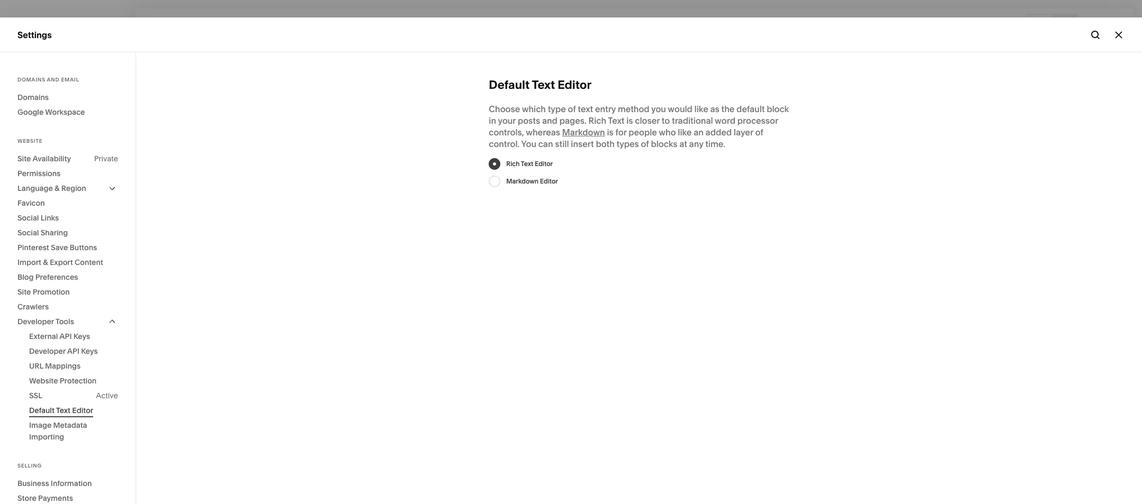 Task type: describe. For each thing, give the bounding box(es) containing it.
asset library link
[[17, 366, 118, 379]]

metadata
[[53, 421, 87, 430]]

text inside 'choose which type of text entry method you would like as the default block in your posts and pages. rich text is closer to traditional word processor controls, whereas'
[[608, 115, 625, 126]]

time.
[[705, 139, 725, 149]]

traditional
[[672, 115, 713, 126]]

google workspace link
[[17, 105, 118, 120]]

blog
[[17, 273, 34, 282]]

rich inside 'choose which type of text entry method you would like as the default block in your posts and pages. rich text is closer to traditional word processor controls, whereas'
[[589, 115, 606, 126]]

permissions
[[17, 169, 61, 178]]

0 horizontal spatial default text editor
[[29, 406, 93, 416]]

block
[[767, 104, 789, 114]]

added
[[706, 127, 732, 138]]

promotion
[[33, 288, 70, 297]]

private
[[94, 154, 118, 164]]

domains google workspace
[[17, 93, 85, 117]]

word
[[715, 115, 735, 126]]

url
[[29, 362, 43, 371]]

external
[[29, 332, 58, 342]]

buttons
[[70, 243, 97, 253]]

domains for google
[[17, 93, 49, 102]]

developer inside dropdown button
[[17, 317, 54, 327]]

controls,
[[489, 127, 524, 138]]

as
[[710, 104, 719, 114]]

library
[[42, 367, 71, 377]]

business information link
[[17, 477, 118, 491]]

language & region
[[17, 184, 86, 193]]

payments
[[38, 494, 73, 504]]

any
[[689, 139, 703, 149]]

like inside 'choose which type of text entry method you would like as the default block in your posts and pages. rich text is closer to traditional word processor controls, whereas'
[[694, 104, 708, 114]]

social sharing link
[[17, 226, 118, 240]]

text up which
[[532, 78, 555, 92]]

blocks
[[651, 139, 677, 149]]

is inside 'choose which type of text entry method you would like as the default block in your posts and pages. rich text is closer to traditional word processor controls, whereas'
[[626, 115, 633, 126]]

would
[[668, 104, 693, 114]]

2 settings from the top
[[17, 386, 51, 396]]

editor up text
[[558, 78, 592, 92]]

protection
[[60, 376, 97, 386]]

workspace
[[45, 107, 85, 117]]

email
[[61, 77, 79, 83]]

markdown editor
[[506, 177, 558, 185]]

social links link
[[17, 211, 118, 226]]

choose
[[489, 104, 520, 114]]

greg
[[42, 439, 57, 447]]

0 horizontal spatial and
[[47, 77, 60, 83]]

2 selling from the top
[[17, 463, 42, 469]]

1 horizontal spatial default text editor
[[489, 78, 592, 92]]

markdown for markdown editor
[[506, 177, 539, 185]]

and inside 'choose which type of text entry method you would like as the default block in your posts and pages. rich text is closer to traditional word processor controls, whereas'
[[542, 115, 557, 126]]

robinson
[[59, 439, 87, 447]]

entry
[[595, 104, 616, 114]]

can
[[538, 139, 553, 149]]

for
[[616, 127, 627, 138]]

favicon
[[17, 199, 45, 208]]

developer tools link
[[17, 315, 118, 329]]

website inside external api keys developer api keys url mappings website protection
[[29, 376, 58, 386]]

store
[[17, 494, 36, 504]]

text up "markdown editor"
[[521, 160, 533, 168]]

language & region link
[[17, 181, 118, 196]]

marketing link
[[17, 103, 118, 116]]

1 social from the top
[[17, 213, 39, 223]]

information
[[51, 479, 92, 489]]

help
[[17, 405, 36, 415]]

to
[[662, 115, 670, 126]]

greg robinson button
[[16, 438, 118, 458]]

editor up metadata
[[72, 406, 93, 416]]

the
[[721, 104, 735, 114]]

& inside favicon social links social sharing pinterest save buttons import & export content blog preferences site promotion crawlers
[[43, 258, 48, 267]]

importing
[[29, 433, 64, 442]]

pinterest
[[17, 243, 49, 253]]

1 vertical spatial api
[[67, 347, 79, 356]]

types
[[617, 139, 639, 149]]

website inside website link
[[17, 66, 50, 76]]

default
[[737, 104, 765, 114]]

0 vertical spatial api
[[59, 332, 72, 342]]

an
[[694, 127, 704, 138]]

1 vertical spatial keys
[[81, 347, 98, 356]]

import & export content link
[[17, 255, 118, 270]]

site inside favicon social links social sharing pinterest save buttons import & export content blog preferences site promotion crawlers
[[17, 288, 31, 297]]

links
[[41, 213, 59, 223]]

business
[[17, 479, 49, 489]]

export
[[50, 258, 73, 267]]

& inside dropdown button
[[55, 184, 60, 193]]

at
[[679, 139, 687, 149]]

asset library
[[17, 367, 71, 377]]

external api keys link
[[29, 329, 118, 344]]

1 vertical spatial website
[[17, 138, 43, 144]]

selling link
[[17, 84, 118, 97]]

crawlers link
[[17, 300, 118, 315]]

availability
[[33, 154, 71, 164]]

website protection link
[[29, 374, 118, 389]]

content
[[75, 258, 103, 267]]

image metadata importing link
[[29, 418, 118, 445]]

1 selling from the top
[[17, 85, 45, 95]]

scheduling
[[17, 161, 63, 172]]

crawlers
[[17, 302, 49, 312]]

mappings
[[45, 362, 81, 371]]

of inside 'choose which type of text entry method you would like as the default block in your posts and pages. rich text is closer to traditional word processor controls, whereas'
[[568, 104, 576, 114]]

settings link
[[17, 385, 118, 398]]

google
[[17, 107, 44, 117]]

1 horizontal spatial default
[[489, 78, 530, 92]]

site promotion link
[[17, 285, 118, 300]]



Task type: locate. For each thing, give the bounding box(es) containing it.
social
[[17, 213, 39, 223], [17, 228, 39, 238]]

1 vertical spatial site
[[17, 288, 31, 297]]

is down 'method'
[[626, 115, 633, 126]]

default up choose
[[489, 78, 530, 92]]

1 vertical spatial selling
[[17, 463, 42, 469]]

0 horizontal spatial rich
[[506, 160, 520, 168]]

0 vertical spatial website
[[17, 66, 50, 76]]

whereas
[[526, 127, 560, 138]]

site down analytics
[[17, 154, 31, 164]]

default text editor link
[[29, 403, 118, 418]]

markdown link
[[562, 127, 605, 138]]

you
[[651, 104, 666, 114]]

2 social from the top
[[17, 228, 39, 238]]

api
[[59, 332, 72, 342], [67, 347, 79, 356]]

1 horizontal spatial &
[[55, 184, 60, 193]]

1 horizontal spatial like
[[694, 104, 708, 114]]

0 vertical spatial social
[[17, 213, 39, 223]]

developer down the 'crawlers'
[[17, 317, 54, 327]]

1 horizontal spatial is
[[626, 115, 633, 126]]

0 vertical spatial selling
[[17, 85, 45, 95]]

image
[[29, 421, 52, 430]]

& left region
[[55, 184, 60, 193]]

rich down entry
[[589, 115, 606, 126]]

0 vertical spatial markdown
[[562, 127, 605, 138]]

who
[[659, 127, 676, 138]]

0 vertical spatial and
[[47, 77, 60, 83]]

external api keys developer api keys url mappings website protection
[[29, 332, 98, 386]]

default
[[489, 78, 530, 92], [29, 406, 54, 416]]

of down processor at right top
[[755, 127, 763, 138]]

control.
[[489, 139, 520, 149]]

0 vertical spatial of
[[568, 104, 576, 114]]

of
[[568, 104, 576, 114], [755, 127, 763, 138], [641, 139, 649, 149]]

keys up developer api keys link
[[73, 332, 90, 342]]

url mappings link
[[29, 359, 118, 374]]

default up image
[[29, 406, 54, 416]]

0 vertical spatial is
[[626, 115, 633, 126]]

0 horizontal spatial &
[[43, 258, 48, 267]]

1 vertical spatial markdown
[[506, 177, 539, 185]]

image metadata importing
[[29, 421, 87, 442]]

0 vertical spatial default
[[489, 78, 530, 92]]

which
[[522, 104, 546, 114]]

developer inside external api keys developer api keys url mappings website protection
[[29, 347, 66, 356]]

website up site availability on the left of the page
[[17, 138, 43, 144]]

1 vertical spatial is
[[607, 127, 614, 138]]

type
[[548, 104, 566, 114]]

analytics
[[17, 142, 55, 152]]

site down blog
[[17, 288, 31, 297]]

developer
[[17, 317, 54, 327], [29, 347, 66, 356]]

both
[[596, 139, 615, 149]]

social up pinterest
[[17, 228, 39, 238]]

markdown down rich text editor
[[506, 177, 539, 185]]

text up the for
[[608, 115, 625, 126]]

text
[[578, 104, 593, 114]]

1 vertical spatial social
[[17, 228, 39, 238]]

domains for and
[[17, 77, 45, 83]]

0 horizontal spatial of
[[568, 104, 576, 114]]

1 horizontal spatial rich
[[589, 115, 606, 126]]

pages.
[[559, 115, 587, 126]]

website link
[[17, 65, 118, 78]]

api down "tools"
[[59, 332, 72, 342]]

2 site from the top
[[17, 288, 31, 297]]

website up domains and email
[[17, 66, 50, 76]]

0 horizontal spatial like
[[678, 127, 692, 138]]

markdown
[[562, 127, 605, 138], [506, 177, 539, 185]]

developer down external
[[29, 347, 66, 356]]

social down the favicon
[[17, 213, 39, 223]]

is for people who like an added layer of control. you can still insert both types of blocks at any time.
[[489, 127, 763, 149]]

editor
[[558, 78, 592, 92], [535, 160, 553, 168], [540, 177, 558, 185], [72, 406, 93, 416]]

is left the for
[[607, 127, 614, 138]]

region
[[61, 184, 86, 193]]

1 vertical spatial rich
[[506, 160, 520, 168]]

analytics link
[[17, 141, 118, 154]]

is inside "is for people who like an added layer of control. you can still insert both types of blocks at any time."
[[607, 127, 614, 138]]

1 vertical spatial developer
[[29, 347, 66, 356]]

language & region button
[[17, 181, 118, 196]]

text
[[532, 78, 555, 92], [608, 115, 625, 126], [521, 160, 533, 168], [56, 406, 70, 416]]

0 vertical spatial settings
[[17, 29, 52, 40]]

rich text editor
[[506, 160, 553, 168]]

selling down domains and email
[[17, 85, 45, 95]]

site availability
[[17, 154, 71, 164]]

0 horizontal spatial default
[[29, 406, 54, 416]]

0 horizontal spatial is
[[607, 127, 614, 138]]

pinterest save buttons link
[[17, 240, 118, 255]]

domains and email
[[17, 77, 79, 83]]

0 vertical spatial developer
[[17, 317, 54, 327]]

closer
[[635, 115, 660, 126]]

domains inside domains google workspace
[[17, 93, 49, 102]]

2 vertical spatial website
[[29, 376, 58, 386]]

still
[[555, 139, 569, 149]]

processor
[[737, 115, 778, 126]]

layer
[[734, 127, 753, 138]]

editor down 'can'
[[535, 160, 553, 168]]

like left as
[[694, 104, 708, 114]]

1 horizontal spatial and
[[542, 115, 557, 126]]

active
[[96, 391, 118, 401]]

1 horizontal spatial markdown
[[562, 127, 605, 138]]

developer tools button
[[17, 315, 118, 329]]

2 horizontal spatial of
[[755, 127, 763, 138]]

website
[[17, 66, 50, 76], [17, 138, 43, 144], [29, 376, 58, 386]]

of up the 'pages.'
[[568, 104, 576, 114]]

blog preferences link
[[17, 270, 118, 285]]

1 vertical spatial settings
[[17, 386, 51, 396]]

1 vertical spatial and
[[542, 115, 557, 126]]

& left 'export'
[[43, 258, 48, 267]]

1 vertical spatial of
[[755, 127, 763, 138]]

developer api keys link
[[29, 344, 118, 359]]

like inside "is for people who like an added layer of control. you can still insert both types of blocks at any time."
[[678, 127, 692, 138]]

and up "whereas"
[[542, 115, 557, 126]]

&
[[55, 184, 60, 193], [43, 258, 48, 267]]

0 horizontal spatial markdown
[[506, 177, 539, 185]]

selling up business
[[17, 463, 42, 469]]

1 settings from the top
[[17, 29, 52, 40]]

developer tools
[[17, 317, 74, 327]]

text up metadata
[[56, 406, 70, 416]]

0 vertical spatial like
[[694, 104, 708, 114]]

1 vertical spatial default text editor
[[29, 406, 93, 416]]

language
[[17, 184, 53, 193]]

permissions link
[[17, 166, 118, 181]]

preferences
[[35, 273, 78, 282]]

default text editor up metadata
[[29, 406, 93, 416]]

1 vertical spatial domains
[[17, 93, 49, 102]]

help link
[[17, 404, 36, 416]]

1 vertical spatial &
[[43, 258, 48, 267]]

1 domains from the top
[[17, 77, 45, 83]]

tools
[[55, 317, 74, 327]]

settings up domains and email
[[17, 29, 52, 40]]

markdown for markdown
[[562, 127, 605, 138]]

markdown up insert
[[562, 127, 605, 138]]

editor down rich text editor
[[540, 177, 558, 185]]

store payments link
[[17, 491, 118, 505]]

posts
[[518, 115, 540, 126]]

default text editor up which
[[489, 78, 592, 92]]

choose which type of text entry method you would like as the default block in your posts and pages. rich text is closer to traditional word processor controls, whereas
[[489, 104, 789, 138]]

in
[[489, 115, 496, 126]]

1 site from the top
[[17, 154, 31, 164]]

0 vertical spatial default text editor
[[489, 78, 592, 92]]

scheduling link
[[17, 160, 118, 173]]

1 vertical spatial like
[[678, 127, 692, 138]]

0 vertical spatial rich
[[589, 115, 606, 126]]

0 vertical spatial keys
[[73, 332, 90, 342]]

and left email
[[47, 77, 60, 83]]

0 vertical spatial &
[[55, 184, 60, 193]]

method
[[618, 104, 649, 114]]

api up url mappings link
[[67, 347, 79, 356]]

asset
[[17, 367, 40, 377]]

greg robinson
[[42, 439, 87, 447]]

insert
[[571, 139, 594, 149]]

people
[[629, 127, 657, 138]]

sharing
[[41, 228, 68, 238]]

settings down asset
[[17, 386, 51, 396]]

favicon social links social sharing pinterest save buttons import & export content blog preferences site promotion crawlers
[[17, 199, 103, 312]]

keys down external api keys link
[[81, 347, 98, 356]]

selling
[[17, 85, 45, 95], [17, 463, 42, 469]]

1 horizontal spatial of
[[641, 139, 649, 149]]

rich down 'control.'
[[506, 160, 520, 168]]

rich
[[589, 115, 606, 126], [506, 160, 520, 168]]

website down url
[[29, 376, 58, 386]]

of down people
[[641, 139, 649, 149]]

2 domains from the top
[[17, 93, 49, 102]]

2 vertical spatial of
[[641, 139, 649, 149]]

like up at
[[678, 127, 692, 138]]

0 vertical spatial site
[[17, 154, 31, 164]]

1 vertical spatial default
[[29, 406, 54, 416]]

0 vertical spatial domains
[[17, 77, 45, 83]]

ssl
[[29, 391, 42, 401]]



Task type: vqa. For each thing, say whether or not it's contained in the screenshot.
right SHIPPING AND FULFILLMENT
no



